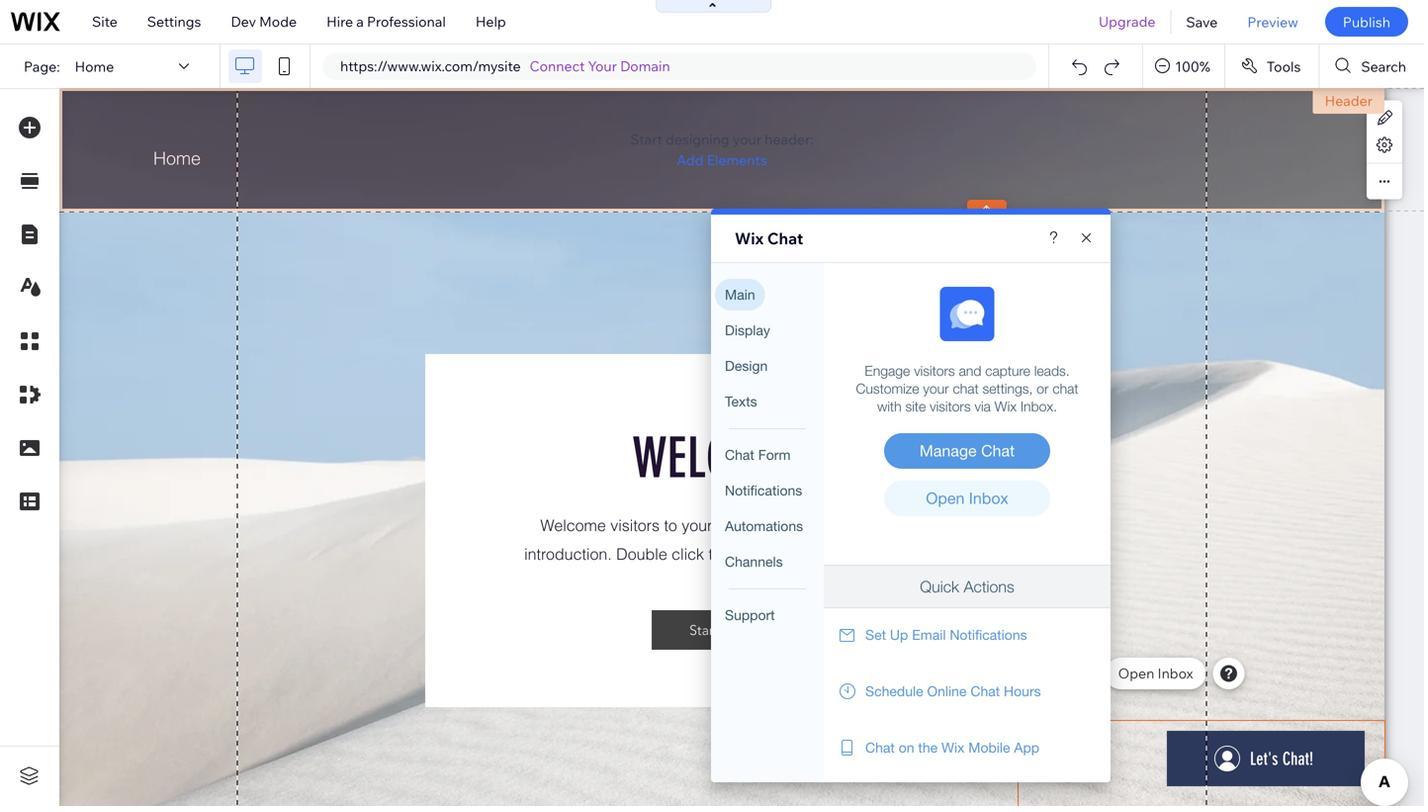 Task type: describe. For each thing, give the bounding box(es) containing it.
professional
[[367, 13, 446, 30]]

your
[[733, 131, 762, 148]]

start designing your header: add elements
[[631, 131, 814, 169]]

settings
[[147, 13, 201, 30]]

100%
[[1176, 58, 1211, 75]]

preview
[[1248, 13, 1299, 30]]

start
[[631, 131, 663, 148]]

open inbox
[[1119, 665, 1194, 682]]

add elements button
[[677, 151, 767, 169]]

preview button
[[1233, 0, 1314, 44]]

help
[[476, 13, 506, 30]]

your
[[588, 57, 617, 75]]

dev mode
[[231, 13, 297, 30]]

chat
[[768, 229, 804, 248]]

https://www.wix.com/mysite
[[340, 57, 521, 75]]

open
[[1119, 665, 1155, 682]]

publish button
[[1326, 7, 1409, 37]]

tools
[[1267, 58, 1301, 75]]

save
[[1187, 13, 1218, 30]]

elements
[[707, 151, 767, 169]]

mode
[[259, 13, 297, 30]]

site
[[92, 13, 118, 30]]

dev
[[231, 13, 256, 30]]

header:
[[765, 131, 814, 148]]

header
[[1325, 92, 1373, 109]]



Task type: locate. For each thing, give the bounding box(es) containing it.
publish
[[1343, 13, 1391, 30]]

tools button
[[1226, 45, 1319, 88]]

search
[[1362, 58, 1407, 75]]

connect
[[530, 57, 585, 75]]

wix
[[735, 229, 764, 248]]

https://www.wix.com/mysite connect your domain
[[340, 57, 670, 75]]

hire
[[327, 13, 353, 30]]

domain
[[620, 57, 670, 75]]

designing
[[666, 131, 730, 148]]

upgrade
[[1099, 13, 1156, 30]]

search button
[[1320, 45, 1425, 88]]

hire a professional
[[327, 13, 446, 30]]

add
[[677, 151, 704, 169]]

home
[[75, 58, 114, 75]]

a
[[356, 13, 364, 30]]

wix chat
[[735, 229, 804, 248]]

inbox
[[1158, 665, 1194, 682]]

100% button
[[1144, 45, 1225, 88]]

save button
[[1172, 0, 1233, 44]]



Task type: vqa. For each thing, say whether or not it's contained in the screenshot.
top maps
no



